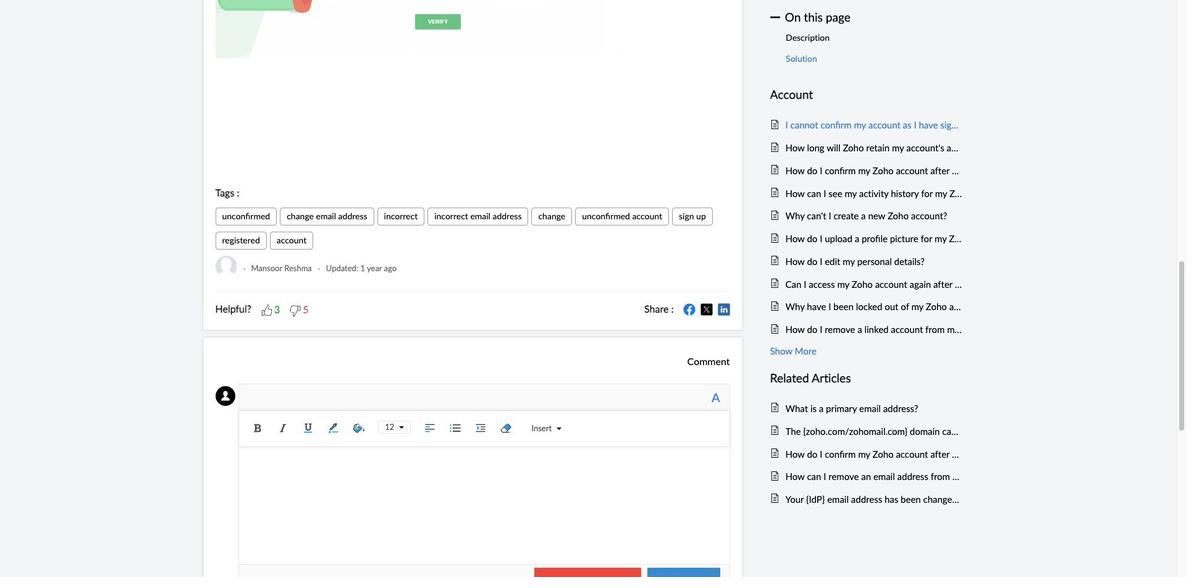 Task type: locate. For each thing, give the bounding box(es) containing it.
italic (ctrl+i) image
[[274, 419, 293, 437]]

heading
[[770, 86, 963, 105], [770, 369, 963, 388]]

align image
[[421, 419, 440, 437]]

facebook image
[[683, 304, 696, 316]]

0 vertical spatial heading
[[770, 86, 963, 105]]

font color image
[[325, 419, 343, 437]]

insert options image
[[552, 426, 562, 431]]

twitter image
[[701, 304, 713, 316]]

a gif showing how to edit the email address that is registered incorrectly. image
[[215, 0, 730, 58]]

bold (ctrl+b) image
[[249, 419, 267, 437]]

1 vertical spatial heading
[[770, 369, 963, 388]]



Task type: describe. For each thing, give the bounding box(es) containing it.
font size image
[[395, 425, 404, 430]]

underline (ctrl+u) image
[[299, 419, 318, 437]]

lists image
[[446, 419, 465, 437]]

1 heading from the top
[[770, 86, 963, 105]]

indent image
[[472, 419, 490, 437]]

clear formatting image
[[497, 419, 516, 437]]

linkedin image
[[718, 304, 730, 316]]

background color image
[[350, 419, 369, 437]]

2 heading from the top
[[770, 369, 963, 388]]



Task type: vqa. For each thing, say whether or not it's contained in the screenshot.
User Preference icon
no



